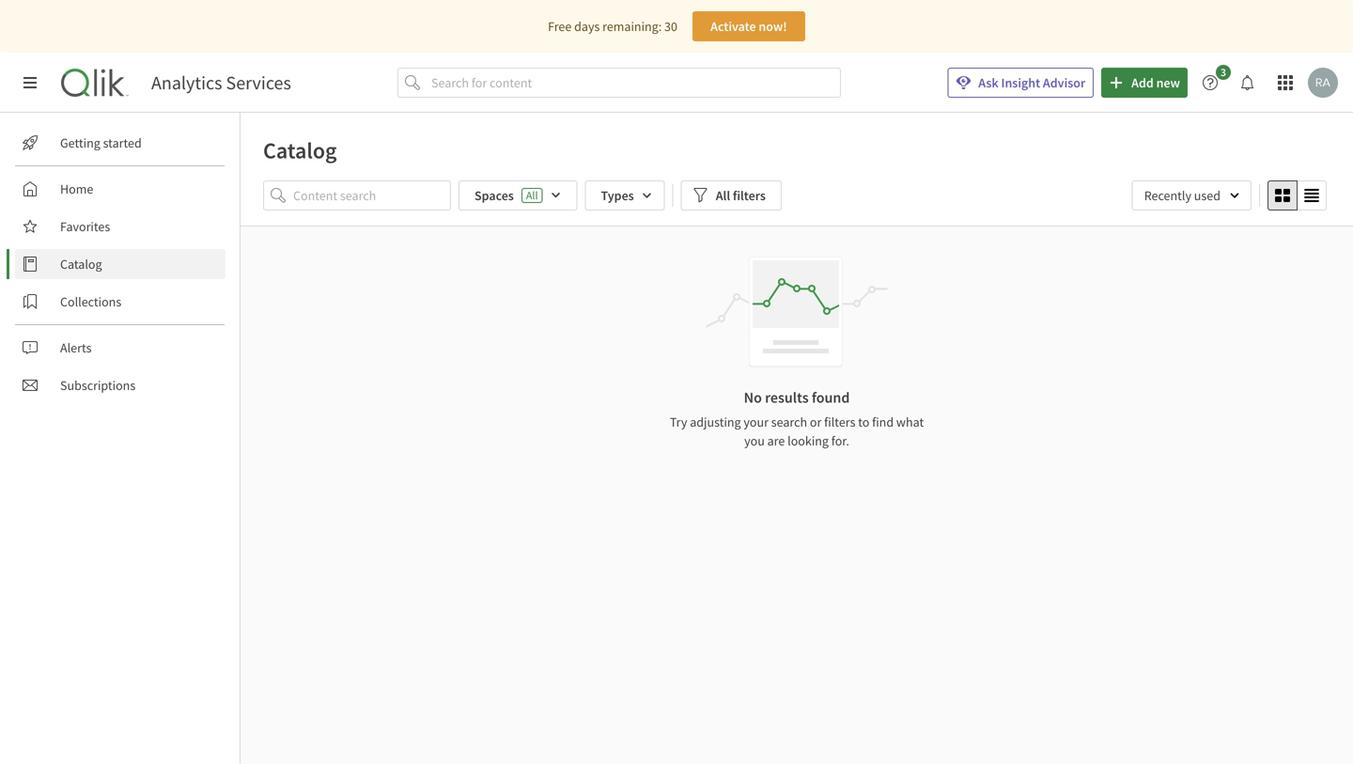 Task type: describe. For each thing, give the bounding box(es) containing it.
adjusting
[[690, 414, 741, 431]]

types
[[601, 187, 634, 204]]

0 vertical spatial catalog
[[263, 136, 337, 165]]

new
[[1157, 74, 1181, 91]]

analytics services element
[[151, 71, 291, 94]]

search
[[772, 414, 808, 431]]

ruby anderson image
[[1309, 68, 1339, 98]]

ask
[[979, 74, 999, 91]]

filters inside 'no results found try adjusting your search or filters to find what you are looking for.'
[[825, 414, 856, 431]]

filters region
[[241, 177, 1354, 226]]

services
[[226, 71, 291, 94]]

catalog inside navigation pane element
[[60, 256, 102, 273]]

days
[[575, 18, 600, 35]]

all for all filters
[[716, 187, 731, 204]]

find
[[873, 414, 894, 431]]

favorites
[[60, 218, 110, 235]]

tile view image
[[1276, 188, 1291, 203]]

Content search text field
[[293, 180, 451, 211]]

ask insight advisor button
[[948, 68, 1094, 98]]

looking
[[788, 432, 829, 449]]

3
[[1221, 65, 1227, 79]]

what
[[897, 414, 924, 431]]

Recently used field
[[1133, 181, 1252, 211]]

all filters button
[[681, 181, 782, 211]]

getting started
[[60, 134, 142, 151]]

try
[[670, 414, 688, 431]]

or
[[810, 414, 822, 431]]

activate
[[711, 18, 756, 35]]

your
[[744, 414, 769, 431]]

30
[[665, 18, 678, 35]]

filters inside all filters dropdown button
[[733, 187, 766, 204]]

now!
[[759, 18, 788, 35]]

ask insight advisor
[[979, 74, 1086, 91]]

found
[[812, 388, 850, 407]]

home link
[[15, 174, 226, 204]]

analytics services
[[151, 71, 291, 94]]

subscriptions link
[[15, 370, 226, 400]]



Task type: vqa. For each thing, say whether or not it's contained in the screenshot.
right CATALOG
yes



Task type: locate. For each thing, give the bounding box(es) containing it.
started
[[103, 134, 142, 151]]

switch view group
[[1268, 181, 1327, 211]]

analytics
[[151, 71, 222, 94]]

no results found try adjusting your search or filters to find what you are looking for.
[[670, 388, 924, 449]]

add new
[[1132, 74, 1181, 91]]

spaces
[[475, 187, 514, 204]]

getting started link
[[15, 128, 226, 158]]

catalog down favorites
[[60, 256, 102, 273]]

advisor
[[1043, 74, 1086, 91]]

recently used
[[1145, 187, 1221, 204]]

free
[[548, 18, 572, 35]]

activate now! link
[[693, 11, 806, 41]]

types button
[[585, 181, 665, 211]]

1 vertical spatial catalog
[[60, 256, 102, 273]]

recently
[[1145, 187, 1192, 204]]

for.
[[832, 432, 850, 449]]

collections
[[60, 293, 121, 310]]

all for all
[[526, 188, 538, 203]]

1 vertical spatial filters
[[825, 414, 856, 431]]

3 button
[[1196, 65, 1237, 98]]

catalog down services
[[263, 136, 337, 165]]

Search for content text field
[[428, 68, 841, 98]]

no
[[744, 388, 762, 407]]

activate now!
[[711, 18, 788, 35]]

filters
[[733, 187, 766, 204], [825, 414, 856, 431]]

add new button
[[1102, 68, 1188, 98]]

used
[[1195, 187, 1221, 204]]

you
[[745, 432, 765, 449]]

1 horizontal spatial catalog
[[263, 136, 337, 165]]

all filters
[[716, 187, 766, 204]]

1 horizontal spatial filters
[[825, 414, 856, 431]]

all inside dropdown button
[[716, 187, 731, 204]]

add
[[1132, 74, 1154, 91]]

favorites link
[[15, 212, 226, 242]]

1 horizontal spatial all
[[716, 187, 731, 204]]

catalog link
[[15, 249, 226, 279]]

0 horizontal spatial filters
[[733, 187, 766, 204]]

0 horizontal spatial all
[[526, 188, 538, 203]]

remaining:
[[603, 18, 662, 35]]

catalog
[[263, 136, 337, 165], [60, 256, 102, 273]]

0 vertical spatial filters
[[733, 187, 766, 204]]

collections link
[[15, 287, 226, 317]]

navigation pane element
[[0, 120, 240, 408]]

results
[[765, 388, 809, 407]]

alerts link
[[15, 333, 226, 363]]

subscriptions
[[60, 377, 136, 394]]

close sidebar menu image
[[23, 75, 38, 90]]

are
[[768, 432, 785, 449]]

insight
[[1002, 74, 1041, 91]]

to
[[859, 414, 870, 431]]

home
[[60, 181, 93, 197]]

alerts
[[60, 339, 92, 356]]

all
[[716, 187, 731, 204], [526, 188, 538, 203]]

0 horizontal spatial catalog
[[60, 256, 102, 273]]

list view image
[[1305, 188, 1320, 203]]

free days remaining: 30
[[548, 18, 678, 35]]

getting
[[60, 134, 100, 151]]



